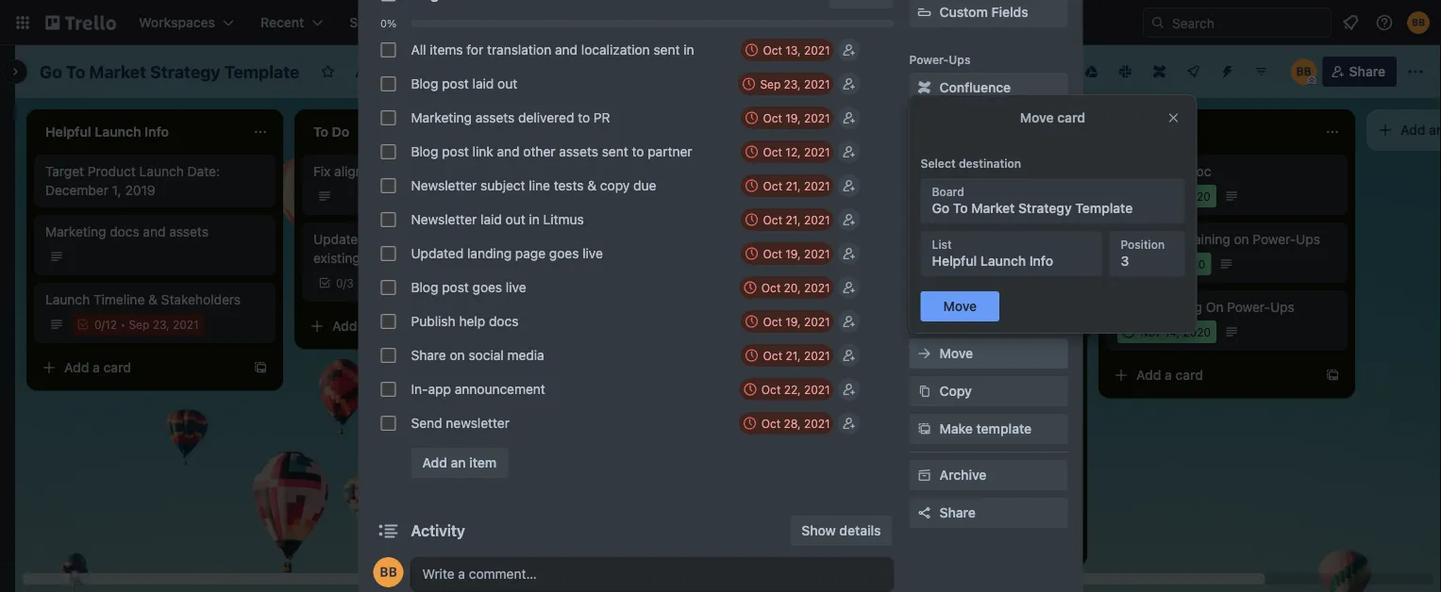 Task type: vqa. For each thing, say whether or not it's contained in the screenshot.


Task type: locate. For each thing, give the bounding box(es) containing it.
2020 for on
[[1184, 326, 1211, 339]]

0 left the 12
[[94, 318, 102, 331]]

share down archive
[[940, 506, 976, 521]]

and down create button
[[555, 42, 578, 58]]

0 vertical spatial share
[[1350, 64, 1386, 79]]

/ for 12
[[102, 318, 105, 331]]

3 down existing
[[347, 277, 354, 290]]

2021 for live
[[804, 281, 830, 295]]

23, down launch timeline & stakeholders link
[[153, 318, 170, 331]]

0 horizontal spatial in
[[529, 212, 540, 228]]

0 for 0 / 12 • sep 23, 2021
[[94, 318, 102, 331]]

sm image inside move link
[[915, 345, 934, 364]]

a
[[361, 319, 368, 334], [93, 360, 100, 376], [1165, 368, 1173, 383], [897, 536, 904, 551]]

share down publish
[[411, 348, 446, 364]]

blog for blog post link and other assets sent to partner
[[411, 144, 439, 160]]

to
[[578, 110, 590, 126], [632, 144, 644, 160]]

blog post laid out
[[411, 76, 518, 92]]

1 horizontal spatial board
[[932, 185, 965, 198]]

nov down messaging
[[1141, 190, 1162, 203]]

item
[[470, 456, 497, 471]]

19, for marketing assets delivered to pr
[[786, 111, 801, 125]]

2 vertical spatial oct 21, 2021
[[764, 349, 830, 363]]

3 sm image from the top
[[915, 466, 934, 485]]

0 vertical spatial oct 19, 2021
[[763, 111, 830, 125]]

an inside 'add an item' button
[[451, 456, 466, 471]]

2 sm image from the top
[[915, 420, 934, 439]]

1 vertical spatial launch
[[981, 254, 1027, 269]]

go
[[40, 61, 62, 82], [932, 201, 950, 216]]

3 oct 21, 2021 from the top
[[764, 349, 830, 363]]

0 vertical spatial create from template… image
[[789, 225, 804, 240]]

sm image left archive
[[915, 466, 934, 485]]

1 horizontal spatial 3
[[1121, 254, 1130, 269]]

1 horizontal spatial in-
[[850, 300, 867, 315]]

marketing training on power-ups link
[[1118, 230, 1337, 249]]

an for add an item
[[451, 456, 466, 471]]

add a card button down archive
[[838, 529, 1050, 559]]

23, down oct 13, 2021
[[784, 77, 801, 91]]

1 horizontal spatial template
[[1076, 201, 1133, 216]]

13, inside oct 13, 2021 button
[[786, 43, 801, 57]]

1 horizontal spatial move
[[1021, 110, 1054, 126]]

0 horizontal spatial go
[[40, 61, 62, 82]]

1 nov from the top
[[1141, 190, 1162, 203]]

jul inside option
[[872, 258, 888, 271]]

marketing docs and assets
[[45, 224, 209, 240]]

launch left timeline
[[45, 292, 90, 308]]

3
[[1121, 254, 1130, 269], [347, 277, 354, 290]]

13, for nov
[[1165, 190, 1180, 203]]

add a card down "14,"
[[1137, 368, 1204, 383]]

sep down oct 13, 2021 button
[[760, 77, 781, 91]]

nov 9, 2020
[[1141, 258, 1206, 271]]

training for sales
[[1154, 300, 1203, 315]]

card down nov 14, 2020
[[1176, 368, 1204, 383]]

marketing inside update assorted references on existing marketing pages
[[364, 251, 425, 266]]

board for board
[[413, 64, 450, 79]]

launch timeline & stakeholders
[[45, 292, 241, 308]]

jul inside "checkbox"
[[872, 326, 888, 339]]

oct 19, 2021 for live
[[763, 247, 830, 261]]

1 horizontal spatial 0
[[336, 277, 343, 290]]

0 vertical spatial announcement
[[921, 232, 1013, 247]]

1 vertical spatial jul
[[872, 326, 888, 339]]

1 horizontal spatial sent
[[654, 42, 680, 58]]

announcement up "helpful"
[[921, 232, 1013, 247]]

add a card button for -
[[838, 529, 1050, 559]]

on left social
[[450, 348, 465, 364]]

1 oct 19, 2021 from the top
[[763, 111, 830, 125]]

live
[[583, 246, 603, 262], [506, 280, 527, 296]]

Blog post link and other assets sent to partner checkbox
[[381, 144, 396, 160]]

1 oct 21, 2021 from the top
[[764, 179, 830, 193]]

customize views image
[[471, 62, 490, 81]]

oct 19, 2021 up oct 12, 2021 on the top
[[763, 111, 830, 125]]

1 vertical spatial go
[[932, 201, 950, 216]]

move inside move link
[[940, 346, 974, 362]]

post inside blog post - announcement link
[[881, 232, 908, 247]]

messaging doc
[[1118, 164, 1212, 179]]

newsletter up references
[[411, 212, 477, 228]]

line
[[529, 178, 550, 194]]

blog up publish
[[411, 280, 439, 296]]

2 horizontal spatial create from template… image
[[1326, 368, 1341, 383]]

19, for publish help docs
[[786, 315, 801, 329]]

0 vertical spatial market
[[89, 61, 146, 82]]

add a card up share on social media option
[[332, 319, 399, 334]]

and
[[555, 42, 578, 58], [497, 144, 520, 160], [143, 224, 166, 240]]

oct 21, 2021 for &
[[764, 179, 830, 193]]

1 vertical spatial sm image
[[915, 420, 934, 439]]

2021 for goes
[[804, 247, 830, 261]]

2020 right 9,
[[1178, 258, 1206, 271]]

social promotion
[[850, 164, 952, 179]]

0 notifications image
[[1340, 11, 1363, 34]]

in- inside august 17 group
[[411, 382, 428, 398]]

1 oct 21, 2021 button from the top
[[741, 175, 834, 197]]

0 vertical spatial training
[[1182, 232, 1231, 247]]

sm image down jul 23, 2020
[[915, 345, 934, 364]]

sm image for make template
[[915, 420, 934, 439]]

2 sm image from the top
[[915, 345, 934, 364]]

out right customize views image
[[498, 76, 518, 92]]

and down 2019
[[143, 224, 166, 240]]

live down litmus
[[583, 246, 603, 262]]

0 vertical spatial /
[[343, 277, 347, 290]]

1 vertical spatial share button
[[910, 499, 1068, 529]]

oct 13, 2021
[[763, 43, 830, 57]]

sm image
[[915, 78, 934, 97], [915, 345, 934, 364]]

card
[[1058, 110, 1086, 126], [372, 319, 399, 334], [103, 360, 131, 376], [1176, 368, 1204, 383], [908, 536, 936, 551]]

& left copy on the left top of the page
[[588, 178, 597, 194]]

move for move card
[[1021, 110, 1054, 126]]

2 vertical spatial assets
[[169, 224, 209, 240]]

tests
[[554, 178, 584, 194]]

2 vertical spatial and
[[143, 224, 166, 240]]

card down the •
[[103, 360, 131, 376]]

1 vertical spatial market
[[972, 201, 1015, 216]]

None submit
[[921, 292, 1000, 322]]

update assorted references on existing marketing pages link
[[313, 230, 533, 268]]

1 sm image from the top
[[915, 382, 934, 401]]

0 horizontal spatial /
[[102, 318, 105, 331]]

0 horizontal spatial share button
[[910, 499, 1068, 529]]

power- right on
[[1228, 300, 1271, 315]]

0 horizontal spatial market
[[89, 61, 146, 82]]

0 horizontal spatial template
[[224, 61, 300, 82]]

2 horizontal spatial launch
[[981, 254, 1027, 269]]

docs inside august 17 group
[[489, 314, 519, 330]]

1 vertical spatial strategy
[[1019, 201, 1072, 216]]

1 vertical spatial out
[[506, 212, 526, 228]]

2 oct 19, 2021 from the top
[[763, 247, 830, 261]]

2021 for and
[[804, 145, 830, 159]]

0 vertical spatial launch
[[139, 164, 184, 179]]

1 vertical spatial training
[[1154, 300, 1203, 315]]

1 vertical spatial oct 19, 2021
[[763, 247, 830, 261]]

fix alignment issue on /pricing link
[[313, 162, 533, 181]]

jul
[[872, 258, 888, 271], [872, 326, 888, 339]]

market inside text field
[[89, 61, 146, 82]]

0 vertical spatial nov
[[1141, 190, 1162, 203]]

add a card for assorted
[[332, 319, 399, 334]]

board inside 'board go to market strategy template'
[[932, 185, 965, 198]]

a down nov 14, 2020 option
[[1165, 368, 1173, 383]]

0 vertical spatial to
[[66, 61, 85, 82]]

1 newsletter from the top
[[411, 178, 477, 194]]

0 vertical spatial in-
[[850, 300, 867, 315]]

Blog post laid out checkbox
[[381, 76, 396, 92]]

23, down in-app announcement on the bottom of page
[[891, 326, 908, 339]]

create from template… image
[[253, 361, 268, 376], [1058, 536, 1073, 551]]

0 vertical spatial oct 21, 2021 button
[[741, 175, 834, 197]]

1 vertical spatial announcement
[[895, 300, 987, 315]]

create from template… image
[[789, 225, 804, 240], [521, 319, 536, 334], [1326, 368, 1341, 383]]

in-
[[850, 300, 867, 315], [411, 382, 428, 398]]

12
[[105, 318, 117, 331]]

social
[[850, 164, 886, 179]]

oct 19, 2021 button down oct 20, 2021 button
[[741, 311, 834, 333]]

2 horizontal spatial bob builder (bobbuilder40) image
[[1408, 11, 1430, 34]]

2 oct 19, 2021 button from the top
[[741, 243, 834, 265]]

1 vertical spatial &
[[148, 292, 158, 308]]

0 horizontal spatial strategy
[[150, 61, 221, 82]]

target
[[45, 164, 84, 179]]

docs down the 1,
[[110, 224, 139, 240]]

updated
[[411, 246, 464, 262]]

ups
[[949, 53, 971, 66], [1013, 193, 1038, 209], [1297, 232, 1321, 247], [1271, 300, 1295, 315]]

template left the star or unstar board image
[[224, 61, 300, 82]]

0 vertical spatial in
[[684, 42, 695, 58]]

0 vertical spatial newsletter
[[411, 178, 477, 194]]

Newsletter subject line tests & copy due checkbox
[[381, 178, 396, 194]]

sm image for confluence
[[915, 78, 934, 97]]

sm image left copy
[[915, 382, 934, 401]]

1 horizontal spatial bob builder (bobbuilder40) image
[[1291, 59, 1318, 85]]

•
[[120, 318, 126, 331]]

marketing for marketing training on power-ups
[[1118, 232, 1179, 247]]

strategy inside 'board go to market strategy template'
[[1019, 201, 1072, 216]]

add a card button down 0 / 12 • sep 23, 2021
[[34, 353, 245, 383]]

open information menu image
[[1376, 13, 1395, 32]]

/ left the •
[[102, 318, 105, 331]]

2 jul from the top
[[872, 326, 888, 339]]

an for add an
[[1430, 122, 1442, 138]]

post for link
[[442, 144, 469, 160]]

on down messaging doc link
[[1235, 232, 1250, 247]]

card for marketing training on power-ups
[[1176, 368, 1204, 383]]

target product launch date: december 1, 2019
[[45, 164, 220, 198]]

move for move
[[940, 346, 974, 362]]

goes down landing
[[473, 280, 502, 296]]

launch up 2019
[[139, 164, 184, 179]]

board down all
[[413, 64, 450, 79]]

/ down existing
[[343, 277, 347, 290]]

Blog post goes live checkbox
[[381, 280, 396, 296]]

nov for messaging
[[1141, 190, 1162, 203]]

2 vertical spatial nov
[[1141, 326, 1162, 339]]

card for blog post - announcement
[[908, 536, 936, 551]]

oct inside 'button'
[[763, 145, 783, 159]]

oct for to
[[763, 111, 783, 125]]

sent for in
[[654, 42, 680, 58]]

1 oct 19, 2021 button from the top
[[741, 107, 834, 129]]

to inside text field
[[66, 61, 85, 82]]

1 horizontal spatial /
[[343, 277, 347, 290]]

Publish help docs checkbox
[[381, 314, 396, 330]]

oct for tests
[[764, 179, 783, 193]]

0 vertical spatial create from template… image
[[253, 361, 268, 376]]

marketing down 'december'
[[45, 224, 106, 240]]

announcement up 'actions'
[[895, 300, 987, 315]]

assets down target product launch date: december 1, 2019 link
[[169, 224, 209, 240]]

0 horizontal spatial an
[[451, 456, 466, 471]]

share
[[1350, 64, 1386, 79], [411, 348, 446, 364], [940, 506, 976, 521]]

1 vertical spatial to
[[953, 201, 968, 216]]

blog down all
[[411, 76, 439, 92]]

sm image down power-ups
[[915, 78, 934, 97]]

select
[[921, 157, 956, 170]]

assets up gather
[[559, 144, 599, 160]]

a left publish help docs checkbox
[[361, 319, 368, 334]]

star or unstar board image
[[320, 64, 336, 79]]

in right the localization
[[684, 42, 695, 58]]

marketing inside august 17 group
[[411, 110, 472, 126]]

actions
[[910, 319, 952, 332]]

2020 right "14,"
[[1184, 326, 1211, 339]]

2 oct 21, 2021 button from the top
[[741, 209, 834, 231]]

on down 'newsletter laid out in litmus'
[[487, 232, 502, 247]]

share on social media
[[411, 348, 545, 364]]

bob builder (bobbuilder40) image
[[1408, 11, 1430, 34], [1291, 59, 1318, 85], [373, 558, 404, 588]]

/ for 3
[[343, 277, 347, 290]]

docs
[[110, 224, 139, 240], [489, 314, 519, 330]]

social
[[469, 348, 504, 364]]

post left -
[[881, 232, 908, 247]]

2 oct 21, 2021 from the top
[[764, 213, 830, 227]]

date:
[[188, 164, 220, 179]]

0 vertical spatial 3
[[1121, 254, 1130, 269]]

copy
[[940, 384, 972, 399]]

marketing training on power-ups
[[1118, 232, 1321, 247]]

nov left "14,"
[[1141, 326, 1162, 339]]

3 inside the position 3
[[1121, 254, 1130, 269]]

add a card button up share on social media option
[[302, 312, 514, 342]]

nov for marketing
[[1141, 258, 1162, 271]]

in left litmus
[[529, 212, 540, 228]]

create from template… image for marketing training on power-ups
[[1326, 368, 1341, 383]]

13, inside the "nov 13, 2020" checkbox
[[1165, 190, 1180, 203]]

sent for to
[[602, 144, 629, 160]]

a down 0 / 12 • sep 23, 2021
[[93, 360, 100, 376]]

1 vertical spatial an
[[451, 456, 466, 471]]

1 sm image from the top
[[915, 78, 934, 97]]

marketing assets delivered to pr
[[411, 110, 611, 126]]

0 vertical spatial go
[[40, 61, 62, 82]]

1 horizontal spatial to
[[953, 201, 968, 216]]

goes right page
[[549, 246, 579, 262]]

19, for updated landing page goes live
[[786, 247, 801, 261]]

localization
[[582, 42, 650, 58]]

0 horizontal spatial create from template… image
[[521, 319, 536, 334]]

2020 down doc
[[1183, 190, 1211, 203]]

a for post
[[897, 536, 904, 551]]

2021 inside 'button'
[[804, 145, 830, 159]]

13,
[[786, 43, 801, 57], [1165, 190, 1180, 203]]

board inside board link
[[413, 64, 450, 79]]

jul down app
[[872, 326, 888, 339]]

marketing down blog post laid out
[[411, 110, 472, 126]]

go to market strategy template
[[40, 61, 300, 82]]

add a card down the 12
[[64, 360, 131, 376]]

move right drive
[[1021, 110, 1054, 126]]

0 horizontal spatial in-
[[411, 382, 428, 398]]

Marketing assets delivered to PR checkbox
[[381, 110, 396, 126]]

publish help docs
[[411, 314, 519, 330]]

2 horizontal spatial assets
[[559, 144, 599, 160]]

13, down messaging doc
[[1165, 190, 1180, 203]]

23, inside "checkbox"
[[891, 326, 908, 339]]

marketing up nov 9, 2020 "option"
[[1118, 232, 1179, 247]]

oct 19, 2021 down oct 20, 2021
[[763, 315, 830, 329]]

launch inside target product launch date: december 1, 2019
[[139, 164, 184, 179]]

oct for and
[[763, 145, 783, 159]]

19, down 20,
[[786, 315, 801, 329]]

add a card for docs
[[64, 360, 131, 376]]

0 for 0 / 3
[[336, 277, 343, 290]]

0 vertical spatial laid
[[473, 76, 494, 92]]

19, down blog post - announcement
[[891, 258, 907, 271]]

Board name text field
[[30, 57, 309, 87]]

oct
[[763, 43, 783, 57], [763, 111, 783, 125], [763, 145, 783, 159], [764, 179, 783, 193], [764, 213, 783, 227], [763, 247, 783, 261], [762, 281, 781, 295], [763, 315, 783, 329], [764, 349, 783, 363], [762, 383, 781, 397], [762, 417, 781, 431]]

sm image for archive
[[915, 466, 934, 485]]

0 vertical spatial an
[[1430, 122, 1442, 138]]

2020 down promotion
[[915, 190, 943, 203]]

blog post - announcement link
[[850, 230, 1061, 249]]

All items for translation and localization sent in checkbox
[[381, 42, 396, 58]]

promotion
[[890, 164, 952, 179]]

1 jul from the top
[[872, 258, 888, 271]]

template
[[977, 422, 1032, 437]]

add a card right the show
[[869, 536, 936, 551]]

Jul 23, 2020 checkbox
[[850, 321, 945, 344]]

assets up "link"
[[476, 110, 515, 126]]

nov inside checkbox
[[1141, 190, 1162, 203]]

newsletter down "link"
[[411, 178, 477, 194]]

sales
[[1118, 300, 1151, 315]]

sm image
[[915, 382, 934, 401], [915, 420, 934, 439], [915, 466, 934, 485]]

automation
[[910, 242, 974, 255]]

switch to… image
[[13, 13, 32, 32]]

0 / 12 • sep 23, 2021
[[94, 318, 199, 331]]

12,
[[786, 145, 801, 159]]

1 horizontal spatial create from template… image
[[1058, 536, 1073, 551]]

2021 for out
[[804, 77, 830, 91]]

0 vertical spatial &
[[588, 178, 597, 194]]

an inside add an button
[[1430, 122, 1442, 138]]

nov left 9,
[[1141, 258, 1162, 271]]

info
[[1030, 254, 1054, 269]]

translation
[[487, 42, 552, 58]]

blog
[[411, 76, 439, 92], [411, 144, 439, 160], [850, 232, 877, 247], [411, 280, 439, 296]]

2021 for translation
[[804, 43, 830, 57]]

0 horizontal spatial bob builder (bobbuilder40) image
[[373, 558, 404, 588]]

2020 for on
[[1178, 258, 1206, 271]]

nov
[[1141, 190, 1162, 203], [1141, 258, 1162, 271], [1141, 326, 1162, 339]]

oct 21, 2021 button for litmus
[[741, 209, 834, 231]]

13, up sep 23, 2021
[[786, 43, 801, 57]]

marketing
[[411, 110, 472, 126], [45, 224, 106, 240], [1118, 232, 1179, 247], [364, 251, 425, 266]]

19, up 20,
[[786, 247, 801, 261]]

0 down existing
[[336, 277, 343, 290]]

0 vertical spatial and
[[555, 42, 578, 58]]

0 vertical spatial oct 19, 2021 button
[[741, 107, 834, 129]]

2020 inside "checkbox"
[[911, 326, 939, 339]]

out up updated landing page goes live
[[506, 212, 526, 228]]

0 horizontal spatial sent
[[602, 144, 629, 160]]

nov inside "option"
[[1141, 258, 1162, 271]]

1 vertical spatial create from template… image
[[521, 319, 536, 334]]

a for training
[[1165, 368, 1173, 383]]

to inside 'board go to market strategy template'
[[953, 201, 968, 216]]

laid down for
[[473, 76, 494, 92]]

custom
[[940, 4, 988, 20]]

sep
[[760, 77, 781, 91], [129, 318, 149, 331]]

1 horizontal spatial live
[[583, 246, 603, 262]]

training for marketing
[[1182, 232, 1231, 247]]

sent up gather
[[602, 144, 629, 160]]

messaging
[[1118, 164, 1184, 179]]

post down pages
[[442, 280, 469, 296]]

blog for blog post laid out
[[411, 76, 439, 92]]

a for docs
[[93, 360, 100, 376]]

0 vertical spatial jul
[[872, 258, 888, 271]]

to left 'pr'
[[578, 110, 590, 126]]

3 nov from the top
[[1141, 326, 1162, 339]]

oct 19, 2021 up oct 20, 2021
[[763, 247, 830, 261]]

card down calendar power-up icon
[[1058, 110, 1086, 126]]

sm image inside make template link
[[915, 420, 934, 439]]

In-app announcement checkbox
[[381, 382, 396, 398]]

1 horizontal spatial strategy
[[1019, 201, 1072, 216]]

board down social promotion link
[[932, 185, 965, 198]]

2020 down in-app announcement on the bottom of page
[[911, 326, 939, 339]]

template up position
[[1076, 201, 1133, 216]]

jul for app
[[872, 326, 888, 339]]

Nov 14, 2020 checkbox
[[1118, 321, 1217, 344]]

launch inside list helpful launch info
[[981, 254, 1027, 269]]

23, inside button
[[784, 77, 801, 91]]

all
[[411, 42, 426, 58]]

blog post - announcement
[[850, 232, 1013, 247]]

confluence
[[940, 80, 1011, 95]]

0 vertical spatial sent
[[654, 42, 680, 58]]

a right details
[[897, 536, 904, 551]]

3 oct 19, 2021 button from the top
[[741, 311, 834, 333]]

0 horizontal spatial 0
[[94, 318, 102, 331]]

1 vertical spatial oct 19, 2021 button
[[741, 243, 834, 265]]

sm image inside the archive link
[[915, 466, 934, 485]]

0 horizontal spatial &
[[148, 292, 158, 308]]

0 horizontal spatial share
[[411, 348, 446, 364]]

training up the nov 9, 2020
[[1182, 232, 1231, 247]]

add a card for training
[[1137, 368, 1204, 383]]

post left "link"
[[442, 144, 469, 160]]

post for -
[[881, 232, 908, 247]]

1 horizontal spatial 13,
[[1165, 190, 1180, 203]]

1 vertical spatial sent
[[602, 144, 629, 160]]

2 vertical spatial create from template… image
[[1326, 368, 1341, 383]]

2021 for media
[[804, 349, 830, 363]]

blog up jul 19, 2020 option
[[850, 232, 877, 247]]

create from template… image for in-app announcement
[[1058, 536, 1073, 551]]

2 newsletter from the top
[[411, 212, 477, 228]]

oct 20, 2021 button
[[739, 277, 834, 299]]

0 / 3
[[336, 277, 354, 290]]

landing
[[467, 246, 512, 262]]

sent right the localization
[[654, 42, 680, 58]]

2020 inside "option"
[[1178, 258, 1206, 271]]

1 vertical spatial board
[[932, 185, 965, 198]]

sm image inside the copy link
[[915, 382, 934, 401]]

send newsletter
[[411, 416, 510, 432]]

share left the show menu "icon" at the top of the page
[[1350, 64, 1386, 79]]

0 horizontal spatial move
[[940, 346, 974, 362]]

1 vertical spatial in-
[[411, 382, 428, 398]]

launch up button
[[981, 254, 1027, 269]]

go inside text field
[[40, 61, 62, 82]]

3 oct 19, 2021 from the top
[[763, 315, 830, 329]]

newsletter laid out in litmus
[[411, 212, 584, 228]]

to up customer
[[632, 144, 644, 160]]

2 nov from the top
[[1141, 258, 1162, 271]]

laid up landing
[[481, 212, 502, 228]]

1 vertical spatial 0
[[94, 318, 102, 331]]

nov inside option
[[1141, 326, 1162, 339]]

marketing for marketing assets delivered to pr
[[411, 110, 472, 126]]

23, for jul
[[891, 326, 908, 339]]

jul for post
[[872, 258, 888, 271]]

search image
[[1151, 15, 1166, 30]]

sep 23, 2021 button
[[738, 73, 834, 95]]

0 horizontal spatial board
[[413, 64, 450, 79]]

28,
[[784, 417, 801, 431]]

copy link
[[910, 377, 1068, 407]]

& inside august 17 group
[[588, 178, 597, 194]]

power-ups
[[910, 53, 971, 66]]

2 horizontal spatial 23,
[[891, 326, 908, 339]]

1 horizontal spatial an
[[1430, 122, 1442, 138]]

3 down position
[[1121, 254, 1130, 269]]

update
[[313, 232, 358, 247]]

19, inside option
[[891, 258, 907, 271]]

1 vertical spatial sep
[[129, 318, 149, 331]]

& up 0 / 12 • sep 23, 2021
[[148, 292, 158, 308]]

Jul 19, 2020 checkbox
[[850, 253, 943, 276]]

existing
[[313, 251, 361, 266]]

in- up jul 23, 2020 "checkbox"
[[850, 300, 867, 315]]

help
[[459, 314, 486, 330]]

0 vertical spatial sm image
[[915, 78, 934, 97]]



Task type: describe. For each thing, give the bounding box(es) containing it.
google
[[940, 118, 984, 133]]

2021 for in
[[804, 213, 830, 227]]

sales training on power-ups link
[[1118, 298, 1337, 317]]

other
[[523, 144, 556, 160]]

target product launch date: december 1, 2019 link
[[45, 162, 264, 200]]

move link
[[910, 339, 1068, 369]]

august 17 group
[[373, 33, 895, 441]]

update assorted references on existing marketing pages
[[313, 232, 502, 266]]

oct 22, 2021 button
[[739, 379, 834, 401]]

power- down destination
[[968, 193, 1013, 209]]

app
[[867, 300, 891, 315]]

1 vertical spatial and
[[497, 144, 520, 160]]

product
[[88, 164, 136, 179]]

0 horizontal spatial 23,
[[153, 318, 170, 331]]

aug
[[872, 190, 893, 203]]

show details
[[802, 524, 881, 539]]

on inside august 17 group
[[450, 348, 465, 364]]

google drive
[[940, 118, 1020, 133]]

oct for media
[[764, 349, 783, 363]]

calendar power-up image
[[1050, 63, 1065, 78]]

2 horizontal spatial and
[[555, 42, 578, 58]]

power- down messaging doc link
[[1253, 232, 1297, 247]]

0%
[[380, 17, 397, 30]]

1 horizontal spatial share button
[[1324, 57, 1397, 87]]

send
[[411, 416, 442, 432]]

updated landing page goes live
[[411, 246, 603, 262]]

archive link
[[910, 461, 1068, 491]]

customer
[[627, 164, 684, 179]]

/pricing
[[452, 164, 498, 179]]

in-app announcement
[[411, 382, 546, 398]]

board link
[[381, 57, 461, 87]]

sep inside button
[[760, 77, 781, 91]]

show menu image
[[1407, 62, 1426, 81]]

0 horizontal spatial 3
[[347, 277, 354, 290]]

on right issue
[[433, 164, 448, 179]]

0 vertical spatial docs
[[110, 224, 139, 240]]

0 horizontal spatial assets
[[169, 224, 209, 240]]

2021 for to
[[804, 111, 830, 125]]

3 oct 21, 2021 button from the top
[[741, 345, 834, 367]]

21, for newsletter laid out in litmus
[[786, 213, 801, 227]]

card for marketing docs and assets
[[103, 360, 131, 376]]

oct 19, 2021 button for pr
[[741, 107, 834, 129]]

add an item button
[[411, 449, 508, 479]]

sm image for copy
[[915, 382, 934, 401]]

copy
[[600, 178, 630, 194]]

newsletter for newsletter subject line tests & copy due
[[411, 178, 477, 194]]

power ups image
[[1187, 64, 1202, 79]]

delivered
[[519, 110, 574, 126]]

nov for sales
[[1141, 326, 1162, 339]]

14,
[[1165, 326, 1180, 339]]

Share on social media checkbox
[[381, 348, 396, 364]]

in-app announcement
[[850, 300, 987, 315]]

22,
[[784, 383, 801, 397]]

add a card button for references
[[302, 312, 514, 342]]

21, for share on social media
[[786, 349, 801, 363]]

Nov 9, 2020 checkbox
[[1118, 253, 1212, 276]]

custom fields
[[940, 4, 1029, 20]]

in- for app
[[411, 382, 428, 398]]

2 vertical spatial share
[[940, 506, 976, 521]]

0 horizontal spatial sep
[[129, 318, 149, 331]]

21, for newsletter subject line tests & copy due
[[786, 179, 801, 193]]

Send newsletter checkbox
[[381, 416, 396, 432]]

marketing for marketing docs and assets
[[45, 224, 106, 240]]

show
[[802, 524, 836, 539]]

21, inside checkbox
[[897, 190, 912, 203]]

sales training on power-ups
[[1118, 300, 1295, 315]]

timeline
[[93, 292, 145, 308]]

Updated landing page goes live checkbox
[[381, 246, 396, 262]]

oct 22, 2021
[[762, 383, 830, 397]]

13, for oct
[[786, 43, 801, 57]]

0 vertical spatial out
[[498, 76, 518, 92]]

button
[[968, 271, 1010, 286]]

post for goes
[[442, 280, 469, 296]]

launch for product
[[139, 164, 184, 179]]

0 horizontal spatial launch
[[45, 292, 90, 308]]

1 vertical spatial laid
[[481, 212, 502, 228]]

link
[[473, 144, 494, 160]]

show details link
[[791, 516, 893, 547]]

Write a comment text field
[[411, 558, 895, 592]]

gather customer quotes/testimonials link
[[582, 162, 801, 200]]

oct 28, 2021
[[762, 417, 830, 431]]

create from template… image for launch timeline & stakeholders
[[253, 361, 268, 376]]

announcement
[[455, 382, 546, 398]]

workspace visible image
[[354, 64, 370, 79]]

1 vertical spatial goes
[[473, 280, 502, 296]]

0 vertical spatial live
[[583, 246, 603, 262]]

go inside 'board go to market strategy template'
[[932, 201, 950, 216]]

add power-ups
[[940, 193, 1038, 209]]

1 horizontal spatial to
[[632, 144, 644, 160]]

oct 21, 2021 for litmus
[[764, 213, 830, 227]]

social promotion link
[[850, 162, 1061, 181]]

add a card button for and
[[34, 353, 245, 383]]

1 horizontal spatial in
[[684, 42, 695, 58]]

add power-ups link
[[910, 186, 1068, 216]]

create button
[[548, 8, 612, 38]]

alignment
[[334, 164, 394, 179]]

on
[[1207, 300, 1224, 315]]

1 vertical spatial in
[[529, 212, 540, 228]]

0 vertical spatial goes
[[549, 246, 579, 262]]

2021 for tests
[[804, 179, 830, 193]]

in- for app
[[850, 300, 867, 315]]

fields
[[992, 4, 1029, 20]]

jul 23, 2020
[[872, 326, 939, 339]]

card for update assorted references on existing marketing pages
[[372, 319, 399, 334]]

Nov 13, 2020 checkbox
[[1118, 185, 1217, 208]]

oct for translation
[[763, 43, 783, 57]]

oct for in
[[764, 213, 783, 227]]

2020 for announcement
[[911, 326, 939, 339]]

1 vertical spatial assets
[[559, 144, 599, 160]]

9,
[[1165, 258, 1175, 271]]

oct 12, 2021 button
[[741, 141, 834, 163]]

december
[[45, 183, 109, 198]]

0 vertical spatial assets
[[476, 110, 515, 126]]

on inside update assorted references on existing marketing pages
[[487, 232, 502, 247]]

marketing docs and assets link
[[45, 223, 264, 242]]

sm image for move
[[915, 345, 934, 364]]

add inside 'button'
[[940, 271, 965, 286]]

template inside 'board go to market strategy template'
[[1076, 201, 1133, 216]]

oct 19, 2021 button for live
[[741, 243, 834, 265]]

add a card for post
[[869, 536, 936, 551]]

template inside text field
[[224, 61, 300, 82]]

share inside august 17 group
[[411, 348, 446, 364]]

launch for helpful
[[981, 254, 1027, 269]]

Search field
[[1166, 8, 1331, 37]]

a for assorted
[[361, 319, 368, 334]]

drive
[[988, 118, 1020, 133]]

nov 14, 2020
[[1141, 326, 1211, 339]]

power- up confluence at the right of the page
[[910, 53, 949, 66]]

position
[[1121, 238, 1165, 251]]

blog for blog post goes live
[[411, 280, 439, 296]]

pages
[[429, 251, 466, 266]]

move card
[[1021, 110, 1086, 126]]

1 vertical spatial live
[[506, 280, 527, 296]]

market inside 'board go to market strategy template'
[[972, 201, 1015, 216]]

create from template… image for update assorted references on existing marketing pages
[[521, 319, 536, 334]]

newsletter subject line tests & copy due
[[411, 178, 657, 194]]

gather customer quotes/testimonials
[[582, 164, 701, 198]]

oct 19, 2021 for pr
[[763, 111, 830, 125]]

litmus
[[543, 212, 584, 228]]

subject
[[481, 178, 526, 194]]

primary element
[[0, 0, 1442, 45]]

post for laid
[[442, 76, 469, 92]]

helpful
[[932, 254, 977, 269]]

jul 19, 2020
[[872, 258, 938, 271]]

nov 13, 2020
[[1141, 190, 1211, 203]]

newsletter for newsletter laid out in litmus
[[411, 212, 477, 228]]

oct 21, 2021 button for &
[[741, 175, 834, 197]]

create
[[559, 15, 601, 30]]

blog for blog post - announcement
[[850, 232, 877, 247]]

add button button
[[910, 263, 1068, 294]]

gather
[[582, 164, 623, 179]]

2019
[[125, 183, 155, 198]]

strategy inside text field
[[150, 61, 221, 82]]

fix alignment issue on /pricing
[[313, 164, 498, 179]]

bob builder (bobbuilder40) image inside primary element
[[1408, 11, 1430, 34]]

board for board go to market strategy template
[[932, 185, 965, 198]]

issue
[[398, 164, 429, 179]]

1 vertical spatial bob builder (bobbuilder40) image
[[1291, 59, 1318, 85]]

Newsletter laid out in Litmus checkbox
[[381, 212, 396, 228]]

Aug 21, 2020 checkbox
[[850, 185, 949, 208]]

destination
[[959, 157, 1022, 170]]

23, for sep
[[784, 77, 801, 91]]

items
[[430, 42, 463, 58]]

add button
[[940, 271, 1010, 286]]

partner
[[648, 144, 693, 160]]

2020 for -
[[910, 258, 938, 271]]

add an
[[1401, 122, 1442, 138]]

oct for goes
[[763, 247, 783, 261]]

oct 20, 2021
[[762, 281, 830, 295]]

0 vertical spatial to
[[578, 110, 590, 126]]

fix
[[313, 164, 331, 179]]

add a card button for on
[[1107, 361, 1318, 391]]

aug 21, 2020
[[872, 190, 943, 203]]

oct for live
[[762, 281, 781, 295]]

make template link
[[910, 415, 1068, 445]]

oct 13, 2021 button
[[741, 39, 834, 61]]



